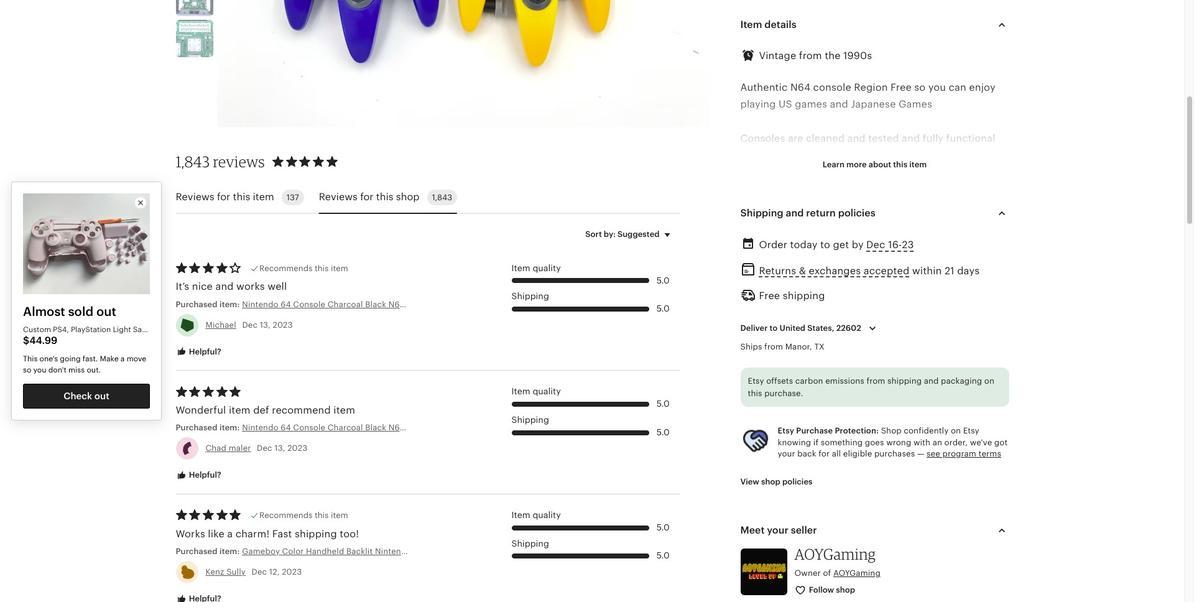 Task type: locate. For each thing, give the bounding box(es) containing it.
2 vertical spatial quality
[[533, 510, 561, 520]]

2 5.0 from the top
[[657, 304, 670, 314]]

console up goes in the right of the page
[[848, 420, 886, 431]]

your inside the shop confidently on etsy knowing if something goes wrong with an order, we've got your back for all eligible purchases —
[[778, 449, 795, 458]]

1 horizontal spatial free
[[891, 82, 912, 93]]

minor
[[846, 218, 874, 228]]

a left the charm! at the bottom left of the page
[[227, 528, 233, 539]]

recommends for well
[[259, 264, 313, 273]]

purchased down works
[[176, 547, 217, 556]]

shipping
[[783, 290, 825, 301], [887, 376, 922, 386], [295, 528, 337, 539]]

you left can
[[928, 82, 946, 93]]

helpful? for item
[[187, 470, 221, 480]]

like left new
[[922, 167, 939, 177]]

shipping down number
[[783, 290, 825, 301]]

1 vertical spatial a
[[831, 370, 836, 380]]

item quality for it's nice and works well
[[512, 263, 561, 273]]

0 vertical spatial policies
[[838, 208, 875, 219]]

0 vertical spatial if
[[781, 234, 788, 245]]

2 horizontal spatial from
[[867, 376, 885, 386]]

the inside "we renew the game cartridge pins to like new condition on each and every console"
[[791, 167, 806, 177]]

follow
[[809, 585, 834, 595]]

2 vertical spatial shop
[[836, 585, 855, 595]]

1 controllers from the left
[[740, 302, 794, 313]]

dec right michael link
[[242, 320, 258, 329]]

0 vertical spatial a
[[121, 354, 125, 363]]

controllers up (guaranteed
[[740, 302, 794, 313]]

kenz sully dec 12, 2023
[[206, 567, 302, 576]]

1 recommends from the top
[[259, 264, 313, 273]]

1 vertical spatial so
[[23, 366, 31, 374]]

tab list
[[176, 182, 679, 214]]

helpful? button down michael link
[[166, 341, 231, 363]]

quality for it's nice and works well
[[533, 263, 561, 273]]

the right scratches
[[987, 218, 1003, 228]]

authentic n64 console  region free so you can enjoy playing us games and japanese games
[[740, 82, 996, 110]]

packaging
[[941, 376, 982, 386]]

1 horizontal spatial 13,
[[274, 444, 285, 453]]

+
[[889, 420, 894, 431], [957, 420, 962, 431], [798, 437, 803, 448]]

0 vertical spatial recommends this item
[[259, 264, 348, 273]]

0 vertical spatial of
[[839, 268, 849, 279]]

2 horizontal spatial shipping
[[887, 376, 922, 386]]

will right i
[[989, 370, 1006, 380]]

0 horizontal spatial policies
[[782, 477, 813, 486]]

0 vertical spatial helpful? button
[[166, 341, 231, 363]]

2023 down the recommend
[[287, 444, 307, 453]]

don't
[[48, 366, 66, 374]]

console inside there might be some minor scuffs or scratches on the console if any
[[740, 234, 779, 245]]

shop
[[881, 426, 902, 436]]

reviews
[[176, 192, 214, 202], [319, 192, 358, 202]]

games
[[899, 99, 932, 110]]

item: up kenz sully link at the bottom left
[[220, 547, 240, 556]]

& right returns
[[799, 265, 806, 276]]

0 vertical spatial &
[[799, 265, 806, 276]]

you inside this one's going fast. make a move so you don't miss out.
[[33, 366, 46, 374]]

your inside dropdown button
[[767, 525, 789, 536]]

and right games
[[830, 99, 848, 110]]

you down 'one's'
[[33, 366, 46, 374]]

1 vertical spatial of
[[823, 568, 831, 578]]

you will receive 1 n64 console + controller/s + original jumper pak + wires
[[740, 420, 1002, 448]]

2 reviews from the left
[[319, 192, 358, 202]]

if
[[781, 234, 788, 245], [929, 370, 935, 380], [813, 438, 819, 447]]

console down pins
[[881, 184, 919, 194]]

tested
[[868, 133, 899, 144]]

it's
[[176, 281, 189, 292]]

offsets
[[766, 376, 793, 386]]

0 vertical spatial your
[[778, 449, 795, 458]]

recommends this item for well
[[259, 264, 348, 273]]

out up playstation on the left bottom of page
[[96, 305, 116, 318]]

1 vertical spatial from
[[764, 342, 783, 351]]

item: up chad maler 'link'
[[220, 423, 240, 432]]

0 horizontal spatial from
[[764, 342, 783, 351]]

a inside this one's going fast. make a move so you don't miss out.
[[121, 354, 125, 363]]

helpful?
[[187, 347, 221, 356], [187, 470, 221, 480]]

2 helpful? from the top
[[187, 470, 221, 480]]

a right make on the bottom left
[[121, 354, 125, 363]]

2 vertical spatial purchased
[[176, 547, 217, 556]]

and down availability
[[908, 370, 926, 380]]

etsy up surely
[[748, 376, 764, 386]]

and inside controller colors depends on availability but please feel free to ask for a specific color and if available i will surely send it out
[[908, 370, 926, 380]]

0 vertical spatial are
[[788, 133, 803, 144]]

1 vertical spatial shop
[[761, 477, 780, 486]]

on up order,
[[951, 426, 961, 436]]

and left packaging
[[924, 376, 939, 386]]

controller
[[852, 268, 899, 279]]

& right shell
[[73, 336, 78, 344]]

3 purchased from the top
[[176, 547, 217, 556]]

2 horizontal spatial etsy
[[963, 426, 979, 436]]

if left any
[[781, 234, 788, 245]]

fast.
[[83, 354, 98, 363]]

the left game
[[791, 167, 806, 177]]

item quality for wonderful item def recommend item
[[512, 386, 561, 396]]

1 horizontal spatial if
[[813, 438, 819, 447]]

purchased down nice
[[176, 300, 217, 309]]

2 recommends this item from the top
[[259, 511, 348, 520]]

0 horizontal spatial free
[[759, 290, 780, 301]]

helpful? down chad
[[187, 470, 221, 480]]

0 vertical spatial so
[[914, 82, 926, 93]]

purchased for wonderful
[[176, 423, 217, 432]]

4 5.0 from the top
[[657, 427, 670, 437]]

n64 right the 1
[[825, 420, 845, 431]]

program
[[943, 449, 976, 458]]

shipping left too!
[[295, 528, 337, 539]]

to left work)
[[804, 319, 814, 330]]

on
[[790, 184, 802, 194], [972, 218, 984, 228], [870, 353, 882, 363], [984, 376, 994, 386], [951, 426, 961, 436]]

learn more about this item
[[823, 160, 927, 169]]

1 horizontal spatial will
[[989, 370, 1006, 380]]

13, down well
[[260, 320, 271, 329]]

controllers are brand new 3rd party controllers (guaranteed to work)
[[740, 302, 971, 330]]

policies down back
[[782, 477, 813, 486]]

game
[[809, 167, 836, 177]]

etsy inside the etsy offsets carbon emissions from shipping and packaging on this purchase.
[[748, 376, 764, 386]]

1
[[818, 420, 822, 431]]

exchanges
[[809, 265, 861, 276]]

0 vertical spatial will
[[989, 370, 1006, 380]]

purchased item: for item
[[176, 423, 242, 432]]

0 horizontal spatial shop
[[396, 192, 420, 202]]

shop inside view shop policies button
[[761, 477, 780, 486]]

1 vertical spatial recommends
[[259, 511, 313, 520]]

if down purchase
[[813, 438, 819, 447]]

item quality for works like a charm! fast shipping too!
[[512, 510, 561, 520]]

play
[[861, 471, 882, 482]]

to left get
[[820, 240, 830, 250]]

console up games
[[813, 82, 851, 93]]

2 horizontal spatial if
[[929, 370, 935, 380]]

dec right 'maler'
[[257, 444, 272, 453]]

1 purchased from the top
[[176, 300, 217, 309]]

0 vertical spatial 1,843
[[176, 152, 210, 171]]

and right the "each"
[[831, 184, 849, 194]]

2 vertical spatial item:
[[220, 547, 240, 556]]

are for controllers
[[797, 302, 812, 313]]

of up the follow shop button
[[823, 568, 831, 578]]

2 vertical spatial shipping
[[295, 528, 337, 539]]

to inside controllers are brand new 3rd party controllers (guaranteed to work)
[[804, 319, 814, 330]]

1 reviews from the left
[[176, 192, 214, 202]]

ask
[[796, 370, 812, 380]]

1 horizontal spatial from
[[799, 50, 822, 61]]

1 vertical spatial policies
[[782, 477, 813, 486]]

0 horizontal spatial n64
[[790, 82, 810, 93]]

recommends this item
[[259, 264, 348, 273], [259, 511, 348, 520]]

meet your seller
[[740, 525, 817, 536]]

1 vertical spatial 2023
[[287, 444, 307, 453]]

and inside dropdown button
[[786, 208, 804, 219]]

2 quality from the top
[[533, 386, 561, 396]]

shipping down availability
[[887, 376, 922, 386]]

def
[[253, 405, 269, 415]]

jumper
[[740, 437, 775, 448]]

1 vertical spatial helpful?
[[187, 470, 221, 480]]

from up controller on the bottom of the page
[[764, 342, 783, 351]]

a inside controller colors depends on availability but please feel free to ask for a specific color and if available i will surely send it out
[[831, 370, 836, 380]]

1,843 reviews
[[176, 152, 265, 171]]

number
[[799, 268, 837, 279]]

0 horizontal spatial etsy
[[748, 376, 764, 386]]

console inside you will receive 1 n64 console + controller/s + original jumper pak + wires
[[848, 420, 886, 431]]

1 vertical spatial 1,843
[[432, 193, 452, 202]]

2 horizontal spatial a
[[831, 370, 836, 380]]

2 vertical spatial from
[[867, 376, 885, 386]]

from right emissions
[[867, 376, 885, 386]]

0 horizontal spatial 1,843
[[176, 152, 210, 171]]

from right vintage
[[799, 50, 822, 61]]

maler
[[229, 444, 251, 453]]

2 vertical spatial purchased item:
[[176, 547, 242, 556]]

13, right 'maler'
[[274, 444, 285, 453]]

shipping for works like a charm! fast shipping too!
[[295, 528, 337, 539]]

this
[[23, 354, 38, 363]]

1 vertical spatial helpful? button
[[166, 464, 231, 487]]

etsy up "pak"
[[778, 426, 794, 436]]

1 vertical spatial purchased item:
[[176, 423, 242, 432]]

0 vertical spatial 13,
[[260, 320, 271, 329]]

1 vertical spatial recommends this item
[[259, 511, 348, 520]]

1 vertical spatial &
[[73, 336, 78, 344]]

etsy up we've
[[963, 426, 979, 436]]

dec left "12,"
[[252, 567, 267, 576]]

about
[[869, 160, 891, 169]]

purchased item: down wonderful
[[176, 423, 242, 432]]

to left the ask
[[783, 370, 793, 380]]

2023 for charm!
[[282, 567, 302, 576]]

of right number
[[839, 268, 849, 279]]

1 horizontal spatial policies
[[838, 208, 875, 219]]

1 horizontal spatial so
[[914, 82, 926, 93]]

0 vertical spatial aoygaming
[[795, 545, 876, 563]]

0 horizontal spatial 13,
[[260, 320, 271, 329]]

2 purchased from the top
[[176, 423, 217, 432]]

for inside the shop confidently on etsy knowing if something goes wrong with an order, we've got your back for all eligible purchases —
[[819, 449, 830, 458]]

2 item quality from the top
[[512, 386, 561, 396]]

got
[[994, 438, 1008, 447]]

available
[[938, 370, 981, 380]]

137
[[287, 193, 299, 202]]

item for wonderful item def recommend item
[[512, 386, 530, 396]]

1 helpful? button from the top
[[166, 341, 231, 363]]

aoygaming up follow shop on the bottom of the page
[[833, 568, 881, 578]]

n64
[[790, 82, 810, 93], [825, 420, 845, 431]]

1 horizontal spatial etsy
[[778, 426, 794, 436]]

vintage
[[759, 50, 796, 61]]

2 purchased item: from the top
[[176, 423, 242, 432]]

policies inside dropdown button
[[838, 208, 875, 219]]

1 horizontal spatial &
[[799, 265, 806, 276]]

console inside authentic n64 console  region free so you can enjoy playing us games and japanese games
[[813, 82, 851, 93]]

free down the choose
[[759, 290, 780, 301]]

helpful? button down chad
[[166, 464, 231, 487]]

1 vertical spatial shipping
[[887, 376, 922, 386]]

0 horizontal spatial reviews
[[176, 192, 214, 202]]

and inside authentic n64 console  region free so you can enjoy playing us games and japanese games
[[830, 99, 848, 110]]

returns & exchanges accepted within 21 days
[[759, 265, 980, 276]]

on inside the shop confidently on etsy knowing if something goes wrong with an order, we've got your back for all eligible purchases —
[[951, 426, 961, 436]]

reviews down the 1,843 reviews
[[176, 192, 214, 202]]

1 vertical spatial your
[[767, 525, 789, 536]]

if inside there might be some minor scuffs or scratches on the console if any
[[781, 234, 788, 245]]

+ up back
[[798, 437, 803, 448]]

free up games at the right top of page
[[891, 82, 912, 93]]

on inside controller colors depends on availability but please feel free to ask for a specific color and if available i will surely send it out
[[870, 353, 882, 363]]

1990s
[[843, 50, 872, 61]]

helpful? down michael link
[[187, 347, 221, 356]]

to inside controller colors depends on availability but please feel free to ask for a specific color and if available i will surely send it out
[[783, 370, 793, 380]]

0 vertical spatial from
[[799, 50, 822, 61]]

0 vertical spatial shop
[[396, 192, 420, 202]]

free inside authentic n64 console  region free so you can enjoy playing us games and japanese games
[[891, 82, 912, 93]]

like
[[922, 167, 939, 177], [208, 528, 224, 539]]

item: down it's nice and works well
[[220, 300, 240, 309]]

and right nice
[[215, 281, 234, 292]]

days
[[957, 265, 980, 276]]

3 item quality from the top
[[512, 510, 561, 520]]

2023 right "12,"
[[282, 567, 302, 576]]

deliver to united states, 22602 button
[[731, 315, 889, 341]]

tab list containing reviews for this item
[[176, 182, 679, 214]]

1 vertical spatial are
[[797, 302, 812, 313]]

2 recommends from the top
[[259, 511, 313, 520]]

are down free shipping
[[797, 302, 812, 313]]

1 horizontal spatial shop
[[761, 477, 780, 486]]

well
[[268, 281, 287, 292]]

2 vertical spatial 2023
[[282, 567, 302, 576]]

purchased item: for like
[[176, 547, 242, 556]]

shop inside the follow shop button
[[836, 585, 855, 595]]

1 horizontal spatial like
[[922, 167, 939, 177]]

are for consoles
[[788, 133, 803, 144]]

1 vertical spatial item quality
[[512, 386, 561, 396]]

on down please
[[984, 376, 994, 386]]

3 item: from the top
[[220, 547, 240, 556]]

shop for follow shop
[[836, 585, 855, 595]]

recommend
[[272, 405, 331, 415]]

work)
[[816, 319, 843, 330]]

more
[[846, 160, 867, 169]]

2 vertical spatial a
[[227, 528, 233, 539]]

0 vertical spatial purchased item:
[[176, 300, 242, 309]]

something
[[821, 438, 863, 447]]

+ up wrong at bottom right
[[889, 420, 894, 431]]

recommends this item up well
[[259, 264, 348, 273]]

0 vertical spatial item quality
[[512, 263, 561, 273]]

recommends up well
[[259, 264, 313, 273]]

please
[[958, 353, 990, 363]]

will right you
[[761, 420, 777, 431]]

knowing
[[778, 438, 811, 447]]

1 item quality from the top
[[512, 263, 561, 273]]

specific
[[839, 370, 877, 380]]

& inside custom ps4, playstation light sak ura pink shell & buttons
[[73, 336, 78, 344]]

there might be some minor scuffs or scratches on the console if any
[[740, 218, 1003, 245]]

to inside "we renew the game cartridge pins to like new condition on each and every console"
[[910, 167, 920, 177]]

0 horizontal spatial if
[[781, 234, 788, 245]]

on left the "each"
[[790, 184, 802, 194]]

0 horizontal spatial like
[[208, 528, 224, 539]]

and left return
[[786, 208, 804, 219]]

like inside "we renew the game cartridge pins to like new condition on each and every console"
[[922, 167, 939, 177]]

3 5.0 from the top
[[657, 399, 670, 409]]

michael link
[[206, 320, 236, 329]]

1 horizontal spatial shipping
[[783, 290, 825, 301]]

0 horizontal spatial controllers
[[740, 302, 794, 313]]

you right all
[[756, 471, 773, 482]]

&
[[799, 265, 806, 276], [73, 336, 78, 344]]

1 vertical spatial aoygaming
[[833, 568, 881, 578]]

on inside there might be some minor scuffs or scratches on the console if any
[[972, 218, 984, 228]]

aoygaming up the aoygaming link
[[795, 545, 876, 563]]

reviews for this shop
[[319, 192, 420, 202]]

1 horizontal spatial 1,843
[[432, 193, 452, 202]]

on inside "we renew the game cartridge pins to like new condition on each and every console"
[[790, 184, 802, 194]]

1 purchased item: from the top
[[176, 300, 242, 309]]

1 vertical spatial n64
[[825, 420, 845, 431]]

0 horizontal spatial will
[[761, 420, 777, 431]]

n64 up games
[[790, 82, 810, 93]]

on right scratches
[[972, 218, 984, 228]]

it's nice and works well
[[176, 281, 287, 292]]

console down there
[[740, 234, 779, 245]]

your right meet
[[767, 525, 789, 536]]

shipping for etsy offsets carbon emissions from shipping and packaging on this purchase.
[[887, 376, 922, 386]]

+ up order,
[[957, 420, 962, 431]]

1 helpful? from the top
[[187, 347, 221, 356]]

0 horizontal spatial of
[[823, 568, 831, 578]]

and
[[830, 99, 848, 110], [847, 133, 866, 144], [902, 133, 920, 144], [831, 184, 849, 194], [786, 208, 804, 219], [215, 281, 234, 292], [908, 370, 926, 380], [924, 376, 939, 386], [840, 471, 859, 482]]

so down this
[[23, 366, 31, 374]]

new
[[846, 302, 868, 313]]

out down carbon
[[808, 387, 824, 397]]

1 horizontal spatial of
[[839, 268, 849, 279]]

are inside controllers are brand new 3rd party controllers (guaranteed to work)
[[797, 302, 812, 313]]

controllers
[[740, 302, 794, 313], [917, 302, 971, 313]]

1 vertical spatial will
[[761, 420, 777, 431]]

0 vertical spatial helpful?
[[187, 347, 221, 356]]

0 horizontal spatial a
[[121, 354, 125, 363]]

n64 inside authentic n64 console  region free so you can enjoy playing us games and japanese games
[[790, 82, 810, 93]]

to inside dropdown button
[[770, 323, 778, 333]]

2 vertical spatial item quality
[[512, 510, 561, 520]]

0 vertical spatial item:
[[220, 300, 240, 309]]

and inside the etsy offsets carbon emissions from shipping and packaging on this purchase.
[[924, 376, 939, 386]]

it
[[798, 387, 805, 397]]

0 vertical spatial recommends
[[259, 264, 313, 273]]

1 vertical spatial if
[[929, 370, 935, 380]]

shop for view shop policies
[[761, 477, 780, 486]]

out inside controller colors depends on availability but please feel free to ask for a specific color and if available i will surely send it out
[[808, 387, 824, 397]]

2023 for recommend
[[287, 444, 307, 453]]

policies inside button
[[782, 477, 813, 486]]

follow shop button
[[785, 579, 866, 602]]

and left fully
[[902, 133, 920, 144]]

terms
[[979, 449, 1001, 458]]

controllers down want! at the top of the page
[[917, 302, 971, 313]]

purchased down wonderful
[[176, 423, 217, 432]]

3 quality from the top
[[533, 510, 561, 520]]

1 quality from the top
[[533, 263, 561, 273]]

0 vertical spatial purchased
[[176, 300, 217, 309]]

0 vertical spatial like
[[922, 167, 939, 177]]

1 vertical spatial purchased
[[176, 423, 217, 432]]

free
[[891, 82, 912, 93], [759, 290, 780, 301]]

1 horizontal spatial controllers
[[917, 302, 971, 313]]

1,843 for 1,843
[[432, 193, 452, 202]]

0 vertical spatial quality
[[533, 263, 561, 273]]

so
[[914, 82, 926, 93], [23, 366, 31, 374]]

2 vertical spatial if
[[813, 438, 819, 447]]

purchased item: down nice
[[176, 300, 242, 309]]

are left cleaned
[[788, 133, 803, 144]]

2 controllers from the left
[[917, 302, 971, 313]]

2 helpful? button from the top
[[166, 464, 231, 487]]

if down availability
[[929, 370, 935, 380]]

accepted
[[864, 265, 909, 276]]

1 item: from the top
[[220, 300, 240, 309]]

1 recommends this item from the top
[[259, 264, 348, 273]]

purchase.
[[764, 389, 803, 398]]

policies down the every
[[838, 208, 875, 219]]

choose the number of controller you want!
[[740, 268, 949, 279]]

your
[[778, 449, 795, 458], [767, 525, 789, 536]]

are
[[788, 133, 803, 144], [797, 302, 812, 313]]

to left united in the bottom right of the page
[[770, 323, 778, 333]]

item inside tab list
[[253, 192, 274, 202]]

like right works
[[208, 528, 224, 539]]

your down "pak"
[[778, 449, 795, 458]]

2 item: from the top
[[220, 423, 240, 432]]

shipping inside the etsy offsets carbon emissions from shipping and packaging on this purchase.
[[887, 376, 922, 386]]

2023
[[273, 320, 293, 329], [287, 444, 307, 453], [282, 567, 302, 576]]

recommends up fast
[[259, 511, 313, 520]]

0 horizontal spatial so
[[23, 366, 31, 374]]

1 horizontal spatial n64
[[825, 420, 845, 431]]

3 purchased item: from the top
[[176, 547, 242, 556]]

purchased item: up kenz
[[176, 547, 242, 556]]

item
[[740, 19, 762, 30], [512, 263, 530, 273], [512, 386, 530, 396], [512, 510, 530, 520]]

2023 down well
[[273, 320, 293, 329]]

recommends this item up fast
[[259, 511, 348, 520]]

of
[[839, 268, 849, 279], [823, 568, 831, 578]]

reviews right 137
[[319, 192, 358, 202]]



Task type: describe. For each thing, give the bounding box(es) containing it.
too!
[[340, 528, 359, 539]]

item: for like
[[220, 547, 240, 556]]

with
[[914, 438, 930, 447]]

receive
[[780, 420, 816, 431]]

shipping for it's nice and works well
[[512, 291, 549, 301]]

and inside "we renew the game cartridge pins to like new condition on each and every console"
[[831, 184, 849, 194]]

ura
[[23, 336, 35, 344]]

almost
[[23, 305, 65, 318]]

shipping for works like a charm! fast shipping too!
[[512, 538, 549, 548]]

the left 1990s
[[825, 50, 841, 61]]

miss out.
[[68, 366, 101, 374]]

if inside the shop confidently on etsy knowing if something goes wrong with an order, we've got your back for all eligible purchases —
[[813, 438, 819, 447]]

item details
[[740, 19, 796, 30]]

follow shop
[[809, 585, 855, 595]]

6 5.0 from the top
[[657, 551, 670, 561]]

you left want! at the top of the page
[[902, 268, 920, 279]]

shop confidently on etsy knowing if something goes wrong with an order, we've got your back for all eligible purchases —
[[778, 426, 1008, 458]]

so inside authentic n64 console  region free so you can enjoy playing us games and japanese games
[[914, 82, 926, 93]]

of inside aoygaming owner of aoygaming
[[823, 568, 831, 578]]

you inside authentic n64 console  region free so you can enjoy playing us games and japanese games
[[928, 82, 946, 93]]

for inside controller colors depends on availability but please feel free to ask for a specific color and if available i will surely send it out
[[814, 370, 828, 380]]

we've
[[970, 438, 992, 447]]

eligible
[[843, 449, 872, 458]]

console inside "we renew the game cartridge pins to like new condition on each and every console"
[[881, 184, 919, 194]]

wonderful item def recommend item
[[176, 405, 355, 415]]

$44.99
[[23, 335, 57, 346]]

enjoy
[[969, 82, 996, 93]]

etsy offsets carbon emissions from shipping and packaging on this purchase.
[[748, 376, 994, 398]]

wires
[[806, 437, 831, 448]]

order today to get by dec 16-23
[[759, 240, 914, 250]]

out right check
[[94, 390, 109, 401]]

shipping for wonderful item def recommend item
[[512, 415, 549, 425]]

recommends for fast
[[259, 511, 313, 520]]

1 vertical spatial 13,
[[274, 444, 285, 453]]

free shipping
[[759, 290, 825, 301]]

controller colors depends on availability but please feel free to ask for a specific color and if available i will surely send it out
[[740, 353, 1006, 397]]

sak
[[133, 325, 146, 334]]

and up more
[[847, 133, 866, 144]]

consoles
[[740, 133, 785, 144]]

reviews for this item
[[176, 192, 274, 202]]

michael
[[206, 320, 236, 329]]

condition
[[740, 184, 787, 194]]

0 vertical spatial 2023
[[273, 320, 293, 329]]

playing
[[740, 99, 776, 110]]

item inside dropdown button
[[909, 160, 927, 169]]

returns & exchanges accepted button
[[759, 262, 909, 280]]

shop inside tab list
[[396, 192, 420, 202]]

on inside the etsy offsets carbon emissions from shipping and packaging on this purchase.
[[984, 376, 994, 386]]

helpful? button for wonderful
[[166, 464, 231, 487]]

recommends this item for fast
[[259, 511, 348, 520]]

purchased for works
[[176, 547, 217, 556]]

custom
[[23, 325, 51, 334]]

from inside the etsy offsets carbon emissions from shipping and packaging on this purchase.
[[867, 376, 885, 386]]

quality for works like a charm! fast shipping too!
[[533, 510, 561, 520]]

will inside controller colors depends on availability but please feel free to ask for a specific color and if available i will surely send it out
[[989, 370, 1006, 380]]

scuffs
[[877, 218, 906, 228]]

united
[[780, 323, 805, 333]]

authentic
[[740, 82, 788, 93]]

1 horizontal spatial +
[[889, 420, 894, 431]]

so inside this one's going fast. make a move so you don't miss out.
[[23, 366, 31, 374]]

protection:
[[835, 426, 879, 436]]

see program terms link
[[927, 449, 1001, 458]]

us
[[779, 99, 792, 110]]

reviews for reviews for this shop
[[319, 192, 358, 202]]

want!
[[922, 268, 949, 279]]

all
[[740, 471, 753, 482]]

item inside dropdown button
[[740, 19, 762, 30]]

works
[[176, 528, 205, 539]]

if inside controller colors depends on availability but please feel free to ask for a specific color and if available i will surely send it out
[[929, 370, 935, 380]]

21
[[945, 265, 955, 276]]

helpful? for nice
[[187, 347, 221, 356]]

sold
[[68, 305, 93, 318]]

states,
[[807, 323, 834, 333]]

1 horizontal spatial a
[[227, 528, 233, 539]]

kenz sully link
[[206, 567, 246, 576]]

we
[[740, 167, 755, 177]]

item: for nice
[[220, 300, 240, 309]]

deliver
[[740, 323, 768, 333]]

5 5.0 from the top
[[657, 522, 670, 532]]

from for ships
[[764, 342, 783, 351]]

consoles are cleaned and tested and fully functional
[[740, 133, 995, 144]]

this inside the etsy offsets carbon emissions from shipping and packaging on this purchase.
[[748, 389, 762, 398]]

1 vertical spatial like
[[208, 528, 224, 539]]

this inside dropdown button
[[893, 160, 907, 169]]

reviews for reviews for this item
[[176, 192, 214, 202]]

details
[[765, 19, 796, 30]]

1,843 for 1,843 reviews
[[176, 152, 210, 171]]

region
[[854, 82, 888, 93]]

1 5.0 from the top
[[657, 275, 670, 285]]

1 vertical spatial free
[[759, 290, 780, 301]]

light
[[113, 325, 131, 334]]

the inside there might be some minor scuffs or scratches on the console if any
[[987, 218, 1003, 228]]

etsy for etsy offsets carbon emissions from shipping and packaging on this purchase.
[[748, 376, 764, 386]]

each
[[805, 184, 828, 194]]

dec 16-23 button
[[866, 236, 914, 254]]

0 horizontal spatial +
[[798, 437, 803, 448]]

dec right "by"
[[866, 240, 885, 250]]

owner
[[795, 568, 821, 578]]

—
[[917, 449, 924, 458]]

confidently
[[904, 426, 949, 436]]

sort
[[585, 229, 602, 239]]

nintendo 64 console charcoal black n64 console region free image 10 image
[[176, 20, 213, 57]]

quality for wonderful item def recommend item
[[533, 386, 561, 396]]

buttons
[[80, 336, 108, 344]]

from for vintage
[[799, 50, 822, 61]]

order
[[759, 240, 787, 250]]

etsy for etsy purchase protection:
[[778, 426, 794, 436]]

learn more about this item button
[[813, 154, 936, 176]]

learn
[[823, 160, 845, 169]]

2 horizontal spatial +
[[957, 420, 962, 431]]

item for works like a charm! fast shipping too!
[[512, 510, 530, 520]]

aoygaming image
[[740, 549, 787, 595]]

renew
[[758, 167, 788, 177]]

works like a charm! fast shipping too!
[[176, 528, 359, 539]]

purchased for it's
[[176, 300, 217, 309]]

party
[[890, 302, 915, 313]]

pins
[[887, 167, 907, 177]]

color
[[880, 370, 905, 380]]

suggested
[[618, 229, 660, 239]]

etsy inside the shop confidently on etsy knowing if something goes wrong with an order, we've got your back for all eligible purchases —
[[963, 426, 979, 436]]

original
[[965, 420, 1002, 431]]

will inside you will receive 1 n64 console + controller/s + original jumper pak + wires
[[761, 420, 777, 431]]

aoygaming owner of aoygaming
[[795, 545, 881, 578]]

playstation
[[71, 325, 111, 334]]

cartridge
[[839, 167, 884, 177]]

purchased item: for nice
[[176, 300, 242, 309]]

view shop policies
[[740, 477, 813, 486]]

seller
[[791, 525, 817, 536]]

sort by: suggested
[[585, 229, 660, 239]]

the up free shipping
[[780, 268, 796, 279]]

item: for item
[[220, 423, 240, 432]]

n64 inside you will receive 1 n64 console + controller/s + original jumper pak + wires
[[825, 420, 845, 431]]

fully
[[923, 133, 944, 144]]

reviews
[[213, 152, 265, 171]]

japanese
[[851, 99, 896, 110]]

helpful? button for it's
[[166, 341, 231, 363]]

chad maler link
[[206, 444, 251, 453]]

might
[[771, 218, 799, 228]]

within
[[912, 265, 942, 276]]

item details button
[[729, 10, 1020, 40]]

return
[[806, 208, 836, 219]]

check out
[[64, 390, 109, 401]]

one's
[[39, 354, 58, 363]]

tx
[[814, 342, 825, 351]]

shipping inside dropdown button
[[740, 208, 783, 219]]

shipping and return policies button
[[729, 199, 1020, 229]]

to left plug
[[803, 471, 813, 482]]

and left play
[[840, 471, 859, 482]]

item for it's nice and works well
[[512, 263, 530, 273]]



Task type: vqa. For each thing, say whether or not it's contained in the screenshot.
second y from left
no



